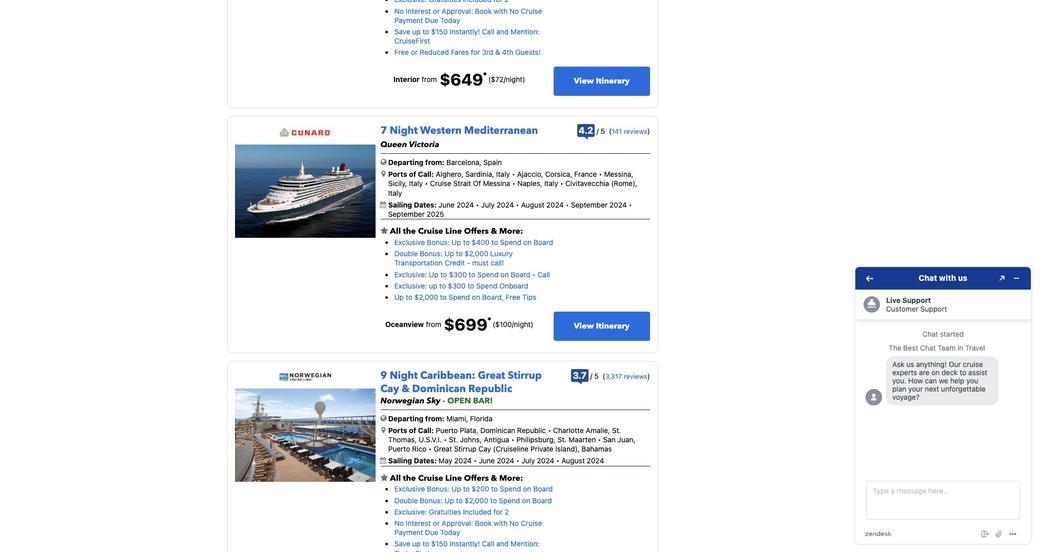 Task type: locate. For each thing, give the bounding box(es) containing it.
messina,
[[604, 170, 634, 179]]

barcelona,
[[447, 158, 482, 167]]

sailing right calendar image
[[388, 457, 412, 466]]

september
[[571, 201, 608, 209], [388, 210, 425, 219]]

2024 down '(cruiseline'
[[497, 457, 515, 466]]

0 vertical spatial dominican
[[412, 382, 466, 396]]

- left must
[[467, 259, 470, 268]]

to up "up to $2,000 to spend on board, free tips" link
[[440, 282, 446, 290]]

/ for ($100
[[512, 320, 514, 329]]

1 vertical spatial interest
[[406, 520, 431, 528]]

1 today from the top
[[440, 16, 460, 25]]

call: up 'u.s.v.i.' in the bottom of the page
[[418, 427, 434, 435]]

2 interest from the top
[[406, 520, 431, 528]]

italy for (rome),
[[388, 189, 402, 197]]

0 vertical spatial september
[[571, 201, 608, 209]]

0 vertical spatial approval:
[[442, 6, 473, 15]]

cruise inside no interest or approval: book with no cruise payment due today save up to $150 instantly! call and mention: cruisefirst free or reduced fares for 3rd & 4th guests!
[[521, 6, 542, 15]]

1 vertical spatial globe image
[[381, 415, 387, 422]]

night for victoria
[[390, 124, 418, 138]]

1 night from the top
[[390, 124, 418, 138]]

exclusive inside exclusive bonus: up to $200 to spend on board double bonus: up to $2,000 to spend on board exclusive: gratuities included for 2 no interest or approval: book with no cruise payment due today save up to $150 instantly! call and mention: cruisefirst
[[395, 485, 425, 494]]

asterisk image for $649
[[483, 72, 487, 76]]

dominican
[[412, 382, 466, 396], [481, 427, 515, 435]]

republic up florida
[[469, 382, 512, 396]]

($72 / night)
[[488, 75, 525, 84]]

1 interest from the top
[[406, 6, 431, 15]]

july down • cruise strait of messina • naples, italy
[[481, 201, 495, 209]]

2 sailing dates: from the top
[[388, 457, 439, 466]]

5
[[601, 127, 605, 136], [595, 372, 599, 381]]

0 horizontal spatial asterisk image
[[483, 72, 487, 76]]

or down gratuities on the left bottom of the page
[[433, 520, 440, 528]]

0 vertical spatial save up to $150 instantly! call and mention: cruisefirst link
[[395, 27, 540, 45]]

from for $649
[[422, 75, 437, 84]]

san juan, puerto rico
[[388, 436, 636, 454]]

$300 down credit
[[449, 270, 467, 279]]

all the cruise line offers & more: for 7 night western mediterranean
[[388, 226, 523, 237]]

•
[[512, 170, 515, 179], [597, 170, 604, 179], [425, 179, 428, 188], [512, 179, 516, 188], [558, 179, 566, 188], [476, 201, 479, 209], [516, 201, 519, 209], [566, 201, 569, 209], [629, 201, 632, 209], [546, 427, 553, 435], [444, 436, 447, 445], [511, 436, 515, 445], [596, 436, 603, 445], [429, 445, 432, 454], [474, 457, 477, 466], [516, 457, 520, 466], [556, 457, 560, 466]]

with inside no interest or approval: book with no cruise payment due today save up to $150 instantly! call and mention: cruisefirst free or reduced fares for 3rd & 4th guests!
[[494, 6, 508, 15]]

/ down 4th
[[504, 75, 506, 84]]

republic inside 9 night caribbean: great stirrup cay & dominican republic norwegian sky - open bar!
[[469, 382, 512, 396]]

dates: up 2025
[[414, 201, 437, 209]]

2 ports of call: from the top
[[388, 427, 434, 435]]

) inside "3.7 / 5 ( 3,317 reviews )"
[[648, 372, 650, 381]]

1 horizontal spatial dominican
[[481, 427, 515, 435]]

view up 4.2
[[574, 76, 594, 87]]

mention: inside exclusive bonus: up to $200 to spend on board double bonus: up to $2,000 to spend on board exclusive: gratuities included for 2 no interest or approval: book with no cruise payment due today save up to $150 instantly! call and mention: cruisefirst
[[511, 540, 540, 549]]

$2,000
[[465, 250, 489, 258], [415, 293, 438, 302], [465, 497, 489, 505]]

all
[[390, 226, 401, 237], [390, 473, 401, 484]]

0 vertical spatial book
[[475, 6, 492, 15]]

1 horizontal spatial 5
[[601, 127, 605, 136]]

september left 2025
[[388, 210, 425, 219]]

save inside exclusive bonus: up to $200 to spend on board double bonus: up to $2,000 to spend on board exclusive: gratuities included for 2 no interest or approval: book with no cruise payment due today save up to $150 instantly! call and mention: cruisefirst
[[395, 540, 410, 549]]

to inside no interest or approval: book with no cruise payment due today save up to $150 instantly! call and mention: cruisefirst free or reduced fares for 3rd & 4th guests!
[[423, 27, 429, 36]]

2 exclusive from the top
[[395, 485, 425, 494]]

2 itinerary from the top
[[596, 321, 630, 332]]

1 the from the top
[[403, 226, 416, 237]]

itinerary for $699
[[596, 321, 630, 332]]

1 cruisefirst from the top
[[395, 37, 430, 45]]

1 book from the top
[[475, 6, 492, 15]]

2 mention: from the top
[[511, 540, 540, 549]]

0 horizontal spatial republic
[[469, 382, 512, 396]]

puerto inside san juan, puerto rico
[[388, 445, 410, 454]]

2 save from the top
[[395, 540, 410, 549]]

1 from: from the top
[[425, 158, 445, 167]]

1 vertical spatial and
[[497, 540, 509, 549]]

0 vertical spatial and
[[497, 27, 509, 36]]

2 line from the top
[[445, 473, 462, 484]]

1 vertical spatial all
[[390, 473, 401, 484]]

miami,
[[447, 415, 468, 423]]

free
[[395, 48, 409, 57], [506, 293, 521, 302]]

mediterranean
[[464, 124, 538, 138]]

0 horizontal spatial (
[[603, 372, 606, 381]]

cay
[[381, 382, 399, 396], [479, 445, 491, 454]]

save
[[395, 27, 410, 36], [395, 540, 410, 549]]

1 exclusive from the top
[[395, 238, 425, 247]]

from inside oceanview from $699
[[426, 320, 442, 329]]

italy down corsica,
[[545, 179, 558, 188]]

globe image for 9 night caribbean: great stirrup cay & dominican republic
[[381, 415, 387, 422]]

0 vertical spatial asterisk image
[[483, 72, 487, 76]]

night inside 7 night western mediterranean queen victoria
[[390, 124, 418, 138]]

) for 7 night western mediterranean
[[648, 127, 650, 136]]

1 vertical spatial night)
[[514, 320, 534, 329]]

the for 9 night caribbean: great stirrup cay & dominican republic
[[403, 473, 416, 484]]

book inside no interest or approval: book with no cruise payment due today save up to $150 instantly! call and mention: cruisefirst free or reduced fares for 3rd & 4th guests!
[[475, 6, 492, 15]]

0 vertical spatial today
[[440, 16, 460, 25]]

reviews
[[624, 127, 648, 136], [624, 373, 648, 381]]

exclusive: inside exclusive bonus: up to $200 to spend on board double bonus: up to $2,000 to spend on board exclusive: gratuities included for 2 no interest or approval: book with no cruise payment due today save up to $150 instantly! call and mention: cruisefirst
[[395, 508, 427, 517]]

victoria
[[409, 139, 439, 151]]

1 vertical spatial $150
[[431, 540, 448, 549]]

book inside exclusive bonus: up to $200 to spend on board double bonus: up to $2,000 to spend on board exclusive: gratuities included for 2 no interest or approval: book with no cruise payment due today save up to $150 instantly! call and mention: cruisefirst
[[475, 520, 492, 528]]

( right 4.2
[[609, 127, 612, 136]]

2 the from the top
[[403, 473, 416, 484]]

2 vertical spatial or
[[433, 520, 440, 528]]

france
[[574, 170, 597, 179]]

0 vertical spatial payment
[[395, 16, 423, 25]]

( inside the 4.2 / 5 ( 141 reviews )
[[609, 127, 612, 136]]

$200
[[472, 485, 489, 494]]

call inside exclusive bonus: up to $200 to spend on board double bonus: up to $2,000 to spend on board exclusive: gratuities included for 2 no interest or approval: book with no cruise payment due today save up to $150 instantly! call and mention: cruisefirst
[[482, 540, 495, 549]]

1 vertical spatial double
[[395, 497, 418, 505]]

/ right 3.7
[[591, 372, 593, 381]]

1 offers from the top
[[464, 226, 489, 237]]

0 horizontal spatial august
[[521, 201, 545, 209]]

from right oceanview
[[426, 320, 442, 329]]

0 vertical spatial reviews
[[624, 127, 648, 136]]

1 vertical spatial exclusive
[[395, 485, 425, 494]]

0 vertical spatial view
[[574, 76, 594, 87]]

double
[[395, 250, 418, 258], [395, 497, 418, 505]]

double bonus: up to $2,000 to spend on board link
[[395, 497, 552, 505]]

2 instantly! from the top
[[450, 540, 480, 549]]

or left reduced
[[411, 48, 418, 57]]

approval:
[[442, 6, 473, 15], [442, 520, 473, 528]]

0 vertical spatial -
[[467, 259, 470, 268]]

1 vertical spatial cruisefirst
[[395, 550, 430, 553]]

0 vertical spatial up
[[412, 27, 421, 36]]

3 exclusive: from the top
[[395, 508, 427, 517]]

plata,
[[460, 427, 479, 435]]

1 view from the top
[[574, 76, 594, 87]]

/
[[504, 75, 506, 84], [597, 127, 599, 136], [512, 320, 514, 329], [591, 372, 593, 381]]

1 horizontal spatial republic
[[517, 427, 546, 435]]

1 sailing from the top
[[388, 201, 412, 209]]

view itinerary link for $649
[[554, 67, 650, 96]]

1 of from the top
[[409, 170, 416, 179]]

1 sailing dates: from the top
[[388, 201, 439, 209]]

view itinerary
[[574, 76, 630, 87], [574, 321, 630, 332]]

from
[[422, 75, 437, 84], [426, 320, 442, 329]]

and down 2
[[497, 540, 509, 549]]

to down exclusive: up to $300 to spend on board - call link
[[468, 282, 474, 290]]

payment down the exclusive: gratuities included for 2 link
[[395, 529, 423, 538]]

) inside the 4.2 / 5 ( 141 reviews )
[[648, 127, 650, 136]]

- up tips
[[533, 270, 536, 279]]

departing
[[388, 158, 424, 167], [388, 415, 424, 423]]

1 line from the top
[[445, 226, 462, 237]]

1 vertical spatial puerto
[[388, 445, 410, 454]]

1 vertical spatial view
[[574, 321, 594, 332]]

2 dates: from the top
[[414, 457, 437, 466]]

all for 9 night caribbean: great stirrup cay & dominican republic
[[390, 473, 401, 484]]

2 sailing from the top
[[388, 457, 412, 466]]

due inside no interest or approval: book with no cruise payment due today save up to $150 instantly! call and mention: cruisefirst free or reduced fares for 3rd & 4th guests!
[[425, 16, 439, 25]]

1 vertical spatial night
[[390, 369, 418, 383]]

1 due from the top
[[425, 16, 439, 25]]

from inside interior from $649
[[422, 75, 437, 84]]

cruisefirst up reduced
[[395, 37, 430, 45]]

with down 2
[[494, 520, 508, 528]]

0 vertical spatial (
[[609, 127, 612, 136]]

all right star icon
[[390, 473, 401, 484]]

$2,000 up oceanview from $699
[[415, 293, 438, 302]]

interest up reduced
[[406, 6, 431, 15]]

1 instantly! from the top
[[450, 27, 480, 36]]

line up exclusive bonus: up to $400 to spend on board link
[[445, 226, 462, 237]]

from: for 9 night caribbean: great stirrup cay & dominican republic
[[425, 415, 445, 423]]

/ inside "3.7 / 5 ( 3,317 reviews )"
[[591, 372, 593, 381]]

0 horizontal spatial for
[[471, 48, 480, 57]]

0 vertical spatial more:
[[500, 226, 523, 237]]

• cruise strait of messina • naples, italy
[[423, 179, 558, 188]]

norwegian
[[381, 396, 425, 407]]

1 vertical spatial save up to $150 instantly! call and mention: cruisefirst link
[[395, 540, 540, 553]]

july inside june 2024 • july 2024 • august 2024 • september 2024 • september 2025
[[481, 201, 495, 209]]

1 double from the top
[[395, 250, 418, 258]]

5 inside the 4.2 / 5 ( 141 reviews )
[[601, 127, 605, 136]]

to down gratuities on the left bottom of the page
[[423, 540, 429, 549]]

up inside exclusive bonus: up to $200 to spend on board double bonus: up to $2,000 to spend on board exclusive: gratuities included for 2 no interest or approval: book with no cruise payment due today save up to $150 instantly! call and mention: cruisefirst
[[412, 540, 421, 549]]

1 itinerary from the top
[[596, 76, 630, 87]]

cruisefirst down gratuities on the left bottom of the page
[[395, 550, 430, 553]]

1 vertical spatial (
[[603, 372, 606, 381]]

approval: inside no interest or approval: book with no cruise payment due today save up to $150 instantly! call and mention: cruisefirst free or reduced fares for 3rd & 4th guests!
[[442, 6, 473, 15]]

2 ports from the top
[[388, 427, 407, 435]]

0 vertical spatial instantly!
[[450, 27, 480, 36]]

sailing dates: down rico
[[388, 457, 439, 466]]

1 vertical spatial -
[[533, 270, 536, 279]]

1 vertical spatial the
[[403, 473, 416, 484]]

norwegian sky image
[[235, 389, 376, 483]]

sailing dates: up 2025
[[388, 201, 439, 209]]

1 view itinerary link from the top
[[554, 67, 650, 96]]

0 horizontal spatial free
[[395, 48, 409, 57]]

0 vertical spatial ports
[[388, 170, 407, 179]]

double up transportation
[[395, 250, 418, 258]]

2 view itinerary link from the top
[[554, 312, 650, 341]]

2 offers from the top
[[464, 473, 489, 484]]

puerto
[[436, 427, 458, 435], [388, 445, 410, 454]]

1 $150 from the top
[[431, 27, 448, 36]]

italy right sicily, on the left top of the page
[[409, 179, 423, 188]]

luxury
[[490, 250, 513, 258]]

1 vertical spatial today
[[440, 529, 460, 538]]

1 with from the top
[[494, 6, 508, 15]]

free down onboard
[[506, 293, 521, 302]]

corsica,
[[545, 170, 573, 179]]

view itinerary for $699
[[574, 321, 630, 332]]

/ for 4.2
[[597, 127, 599, 136]]

0 vertical spatial for
[[471, 48, 480, 57]]

1 horizontal spatial (
[[609, 127, 612, 136]]

2 book from the top
[[475, 520, 492, 528]]

) right 3,317
[[648, 372, 650, 381]]

september down civitavecchia on the top of page
[[571, 201, 608, 209]]

western
[[420, 124, 462, 138]]

call inside no interest or approval: book with no cruise payment due today save up to $150 instantly! call and mention: cruisefirst free or reduced fares for 3rd & 4th guests!
[[482, 27, 495, 36]]

5 inside "3.7 / 5 ( 3,317 reviews )"
[[595, 372, 599, 381]]

of for 7 night western mediterranean
[[409, 170, 416, 179]]

2 more: from the top
[[500, 473, 523, 484]]

more: for 7 night western mediterranean
[[500, 226, 523, 237]]

2 reviews from the top
[[624, 373, 648, 381]]

book down included
[[475, 520, 492, 528]]

0 horizontal spatial puerto
[[388, 445, 410, 454]]

norwegian cruise line image
[[279, 373, 332, 382]]

2 departing from the top
[[388, 415, 424, 423]]

juan,
[[618, 436, 636, 445]]

0 vertical spatial due
[[425, 16, 439, 25]]

with
[[494, 6, 508, 15], [494, 520, 508, 528]]

interest
[[406, 6, 431, 15], [406, 520, 431, 528]]

line down the may
[[445, 473, 462, 484]]

more: for 9 night caribbean: great stirrup cay & dominican republic
[[500, 473, 523, 484]]

italy inside messina, sicily, italy
[[409, 179, 423, 188]]

all the cruise line offers & more: up exclusive bonus: up to $400 to spend on board link
[[388, 226, 523, 237]]

double bonus: up to $2,000 luxury transportation credit - must call! link
[[395, 250, 513, 268]]

2 from: from the top
[[425, 415, 445, 423]]

1 vertical spatial book
[[475, 520, 492, 528]]

st. inside charlotte amalie, st. thomas, u.s.v.i.
[[612, 427, 621, 435]]

1 all from the top
[[390, 226, 401, 237]]

/ down onboard
[[512, 320, 514, 329]]

2 all the cruise line offers & more: from the top
[[388, 473, 523, 484]]

globe image
[[381, 159, 387, 166], [381, 415, 387, 422]]

republic up philipsburg,
[[517, 427, 546, 435]]

2 due from the top
[[425, 529, 439, 538]]

0 vertical spatial globe image
[[381, 159, 387, 166]]

1 all the cruise line offers & more: from the top
[[388, 226, 523, 237]]

• down • great stirrup cay (cruiseline private island), bahamas
[[516, 457, 520, 466]]

$699
[[444, 315, 488, 335]]

2 night from the top
[[390, 369, 418, 383]]

or inside exclusive bonus: up to $200 to spend on board double bonus: up to $2,000 to spend on board exclusive: gratuities included for 2 no interest or approval: book with no cruise payment due today save up to $150 instantly! call and mention: cruisefirst
[[433, 520, 440, 528]]

2 globe image from the top
[[381, 415, 387, 422]]

civitavecchia
[[566, 179, 609, 188]]

exclusive for 9 night caribbean: great stirrup cay & dominican republic
[[395, 485, 425, 494]]

sailing for 7 night western mediterranean
[[388, 201, 412, 209]]

1 vertical spatial )
[[648, 372, 650, 381]]

all the cruise line offers & more: down the may
[[388, 473, 523, 484]]

reviews inside "3.7 / 5 ( 3,317 reviews )"
[[624, 373, 648, 381]]

$2,000 inside exclusive bonus: up to $200 to spend on board double bonus: up to $2,000 to spend on board exclusive: gratuities included for 2 no interest or approval: book with no cruise payment due today save up to $150 instantly! call and mention: cruisefirst
[[465, 497, 489, 505]]

exclusive inside exclusive bonus: up to $400 to spend on board double bonus: up to $2,000 luxury transportation credit - must call! exclusive: up to $300 to spend on board - call exclusive: up to $300 to spend onboard up to $2,000 to spend on board, free tips
[[395, 238, 425, 247]]

due inside exclusive bonus: up to $200 to spend on board double bonus: up to $2,000 to spend on board exclusive: gratuities included for 2 no interest or approval: book with no cruise payment due today save up to $150 instantly! call and mention: cruisefirst
[[425, 529, 439, 538]]

itinerary for $649
[[596, 76, 630, 87]]

philipsburg,
[[517, 436, 556, 445]]

up up double bonus: up to $2,000 luxury transportation credit - must call! link
[[452, 238, 461, 247]]

( inside "3.7 / 5 ( 3,317 reviews )"
[[603, 372, 606, 381]]

2 save up to $150 instantly! call and mention: cruisefirst link from the top
[[395, 540, 540, 553]]

exclusive down rico
[[395, 485, 425, 494]]

puerto plata, dominican republic
[[436, 427, 546, 435]]

spend
[[500, 238, 522, 247], [478, 270, 499, 279], [476, 282, 498, 290], [449, 293, 470, 302], [500, 485, 521, 494], [499, 497, 520, 505]]

instantly! up free or reduced fares for 3rd & 4th guests! 'link'
[[450, 27, 480, 36]]

and inside exclusive bonus: up to $200 to spend on board double bonus: up to $2,000 to spend on board exclusive: gratuities included for 2 no interest or approval: book with no cruise payment due today save up to $150 instantly! call and mention: cruisefirst
[[497, 540, 509, 549]]

dates: for 7 night western mediterranean
[[414, 201, 437, 209]]

ports for 7 night western mediterranean
[[388, 170, 407, 179]]

2 exclusive: from the top
[[395, 282, 427, 290]]

• up '(cruiseline'
[[511, 436, 515, 445]]

night
[[390, 124, 418, 138], [390, 369, 418, 383]]

2 view itinerary from the top
[[574, 321, 630, 332]]

0 vertical spatial interest
[[406, 6, 431, 15]]

line for 9 night caribbean: great stirrup cay & dominican republic
[[445, 473, 462, 484]]

reviews inside the 4.2 / 5 ( 141 reviews )
[[624, 127, 648, 136]]

1 vertical spatial dominican
[[481, 427, 515, 435]]

the right star image
[[403, 226, 416, 237]]

double inside exclusive bonus: up to $200 to spend on board double bonus: up to $2,000 to spend on board exclusive: gratuities included for 2 no interest or approval: book with no cruise payment due today save up to $150 instantly! call and mention: cruisefirst
[[395, 497, 418, 505]]

0 vertical spatial stirrup
[[508, 369, 542, 383]]

reviews right 141
[[624, 127, 648, 136]]

1 ports from the top
[[388, 170, 407, 179]]

1 view itinerary from the top
[[574, 76, 630, 87]]

2 call: from the top
[[418, 427, 434, 435]]

2 vertical spatial call
[[482, 540, 495, 549]]

0 vertical spatial ports of call:
[[388, 170, 434, 179]]

($72
[[488, 75, 504, 84]]

itinerary up "3.7 / 5 ( 3,317 reviews )"
[[596, 321, 630, 332]]

1 mention: from the top
[[511, 27, 540, 36]]

interest down gratuities on the left bottom of the page
[[406, 520, 431, 528]]

2 view from the top
[[574, 321, 594, 332]]

$300 up "up to $2,000 to spend on board, free tips" link
[[448, 282, 466, 290]]

save up to $150 instantly! call and mention: cruisefirst link up free or reduced fares for 3rd & 4th guests! 'link'
[[395, 27, 540, 45]]

1 vertical spatial call:
[[418, 427, 434, 435]]

( for 9 night caribbean: great stirrup cay & dominican republic
[[603, 372, 606, 381]]

2 all from the top
[[390, 473, 401, 484]]

1 horizontal spatial -
[[467, 259, 470, 268]]

puerto down departing from: miami, florida
[[436, 427, 458, 435]]

1 horizontal spatial july
[[522, 457, 535, 466]]

payment inside no interest or approval: book with no cruise payment due today save up to $150 instantly! call and mention: cruisefirst free or reduced fares for 3rd & 4th guests!
[[395, 16, 423, 25]]

1 approval: from the top
[[442, 6, 473, 15]]

san
[[603, 436, 616, 445]]

instantly!
[[450, 27, 480, 36], [450, 540, 480, 549]]

1 payment from the top
[[395, 16, 423, 25]]

itinerary up the 4.2 / 5 ( 141 reviews )
[[596, 76, 630, 87]]

1 vertical spatial itinerary
[[596, 321, 630, 332]]

1 save from the top
[[395, 27, 410, 36]]

1 horizontal spatial st.
[[558, 436, 567, 445]]

2024 down (rome),
[[610, 201, 627, 209]]

double for 9 night caribbean: great stirrup cay & dominican republic
[[395, 497, 418, 505]]

0 vertical spatial no interest or approval: book with no cruise payment due today link
[[395, 6, 542, 25]]

2025
[[427, 210, 444, 219]]

or up reduced
[[433, 6, 440, 15]]

- right sky
[[443, 396, 445, 407]]

1 call: from the top
[[418, 170, 434, 179]]

0 vertical spatial exclusive
[[395, 238, 425, 247]]

today down the exclusive: gratuities included for 2 link
[[440, 529, 460, 538]]

2 payment from the top
[[395, 529, 423, 538]]

0 horizontal spatial -
[[443, 396, 445, 407]]

st. up san
[[612, 427, 621, 435]]

) right 141
[[648, 127, 650, 136]]

1 vertical spatial view itinerary
[[574, 321, 630, 332]]

cruisefirst inside exclusive bonus: up to $200 to spend on board double bonus: up to $2,000 to spend on board exclusive: gratuities included for 2 no interest or approval: book with no cruise payment due today save up to $150 instantly! call and mention: cruisefirst
[[395, 550, 430, 553]]

more: down june 2024 • july 2024 • august 2024 • september 2024 • september 2025
[[500, 226, 523, 237]]

0 vertical spatial sailing
[[388, 201, 412, 209]]

july
[[481, 201, 495, 209], [522, 457, 535, 466]]

asterisk image
[[483, 72, 487, 76], [488, 317, 492, 321]]

for left "3rd"
[[471, 48, 480, 57]]

-
[[467, 259, 470, 268], [533, 270, 536, 279], [443, 396, 445, 407]]

approval: down the exclusive: gratuities included for 2 link
[[442, 520, 473, 528]]

cruisefirst inside no interest or approval: book with no cruise payment due today save up to $150 instantly! call and mention: cruisefirst free or reduced fares for 3rd & 4th guests!
[[395, 37, 430, 45]]

0 vertical spatial save
[[395, 27, 410, 36]]

1 vertical spatial up
[[429, 282, 438, 290]]

bonus:
[[427, 238, 450, 247], [420, 250, 443, 258], [427, 485, 450, 494], [420, 497, 443, 505]]

1 ports of call: from the top
[[388, 170, 434, 179]]

2 and from the top
[[497, 540, 509, 549]]

0 vertical spatial view itinerary link
[[554, 67, 650, 96]]

0 horizontal spatial dominican
[[412, 382, 466, 396]]

2 $150 from the top
[[431, 540, 448, 549]]

call: down 'departing from: barcelona, spain'
[[418, 170, 434, 179]]

0 vertical spatial republic
[[469, 382, 512, 396]]

offers up exclusive bonus: up to $200 to spend on board link
[[464, 473, 489, 484]]

1 reviews from the top
[[624, 127, 648, 136]]

cunard image
[[279, 128, 332, 137]]

exclusive: gratuities included for 2 link
[[395, 508, 509, 517]]

stirrup
[[508, 369, 542, 383], [454, 445, 477, 454]]

0 vertical spatial line
[[445, 226, 462, 237]]

• up civitavecchia on the top of page
[[597, 170, 604, 179]]

0 horizontal spatial june
[[439, 201, 455, 209]]

1 departing from the top
[[388, 158, 424, 167]]

1 vertical spatial cay
[[479, 445, 491, 454]]

ports of call: for 7 night western mediterranean
[[388, 170, 434, 179]]

& right 9
[[402, 382, 410, 396]]

2 cruisefirst from the top
[[395, 550, 430, 553]]

0 vertical spatial call:
[[418, 170, 434, 179]]

departing from: barcelona, spain
[[388, 158, 502, 167]]

today inside no interest or approval: book with no cruise payment due today save up to $150 instantly! call and mention: cruisefirst free or reduced fares for 3rd & 4th guests!
[[440, 16, 460, 25]]

• down of
[[476, 201, 479, 209]]

2 approval: from the top
[[442, 520, 473, 528]]

night right 9
[[390, 369, 418, 383]]

/ right 4.2
[[597, 127, 599, 136]]

2 today from the top
[[440, 529, 460, 538]]

johns,
[[460, 436, 482, 445]]

from: down sky
[[425, 415, 445, 423]]

up
[[452, 238, 461, 247], [445, 250, 454, 258], [429, 270, 439, 279], [395, 293, 404, 302], [452, 485, 461, 494], [445, 497, 454, 505]]

cruise inside exclusive bonus: up to $200 to spend on board double bonus: up to $2,000 to spend on board exclusive: gratuities included for 2 no interest or approval: book with no cruise payment due today save up to $150 instantly! call and mention: cruisefirst
[[521, 520, 542, 528]]

0 vertical spatial mention:
[[511, 27, 540, 36]]

1 vertical spatial departing
[[388, 415, 424, 423]]

- inside 9 night caribbean: great stirrup cay & dominican republic norwegian sky - open bar!
[[443, 396, 445, 407]]

july down • great stirrup cay (cruiseline private island), bahamas
[[522, 457, 535, 466]]

may
[[439, 457, 453, 466]]

• up philipsburg,
[[546, 427, 553, 435]]

2 with from the top
[[494, 520, 508, 528]]

included
[[463, 508, 492, 517]]

1 vertical spatial all the cruise line offers & more:
[[388, 473, 523, 484]]

due
[[425, 16, 439, 25], [425, 529, 439, 538]]

cay up map marker icon on the bottom left of page
[[381, 382, 399, 396]]

italy up 'messina'
[[496, 170, 510, 179]]

exclusive: up to $300 to spend onboard link
[[395, 282, 529, 290]]

1 horizontal spatial puerto
[[436, 427, 458, 435]]

italy
[[496, 170, 510, 179], [409, 179, 423, 188], [545, 179, 558, 188], [388, 189, 402, 197]]

dates: down rico
[[414, 457, 437, 466]]

0 vertical spatial 5
[[601, 127, 605, 136]]

1 vertical spatial view itinerary link
[[554, 312, 650, 341]]

0 horizontal spatial 5
[[595, 372, 599, 381]]

ports up thomas, at the left bottom of the page
[[388, 427, 407, 435]]

1 vertical spatial approval:
[[442, 520, 473, 528]]

1 dates: from the top
[[414, 201, 437, 209]]

sailing
[[388, 201, 412, 209], [388, 457, 412, 466]]

0 vertical spatial august
[[521, 201, 545, 209]]

with up 4th
[[494, 6, 508, 15]]

2 horizontal spatial st.
[[612, 427, 621, 435]]

calendar image
[[380, 202, 386, 208]]

1 vertical spatial from:
[[425, 415, 445, 423]]

1 vertical spatial no interest or approval: book with no cruise payment due today link
[[395, 520, 542, 538]]

italy inside civitavecchia (rome), italy
[[388, 189, 402, 197]]

1 more: from the top
[[500, 226, 523, 237]]

night inside 9 night caribbean: great stirrup cay & dominican republic norwegian sky - open bar!
[[390, 369, 418, 383]]

2 ) from the top
[[648, 372, 650, 381]]

up down transportation
[[429, 270, 439, 279]]

ports of call: up thomas, at the left bottom of the page
[[388, 427, 434, 435]]

0 vertical spatial call
[[482, 27, 495, 36]]

1 ) from the top
[[648, 127, 650, 136]]

free up interior
[[395, 48, 409, 57]]

1 and from the top
[[497, 27, 509, 36]]

& left 4th
[[495, 48, 500, 57]]

0 vertical spatial offers
[[464, 226, 489, 237]]

free inside no interest or approval: book with no cruise payment due today save up to $150 instantly! call and mention: cruisefirst free or reduced fares for 3rd & 4th guests!
[[395, 48, 409, 57]]

0 vertical spatial free
[[395, 48, 409, 57]]

globe image up map marker icon on the bottom left of page
[[381, 415, 387, 422]]

1 vertical spatial ports of call:
[[388, 427, 434, 435]]

0 vertical spatial dates:
[[414, 201, 437, 209]]

view itinerary link
[[554, 67, 650, 96], [554, 312, 650, 341]]

2 double from the top
[[395, 497, 418, 505]]

u.s.v.i.
[[419, 436, 442, 445]]

interior
[[394, 75, 420, 84]]

1 globe image from the top
[[381, 159, 387, 166]]

double inside exclusive bonus: up to $400 to spend on board double bonus: up to $2,000 luxury transportation credit - must call! exclusive: up to $300 to spend on board - call exclusive: up to $300 to spend onboard up to $2,000 to spend on board, free tips
[[395, 250, 418, 258]]

alghero,
[[436, 170, 464, 179]]

/ inside the 4.2 / 5 ( 141 reviews )
[[597, 127, 599, 136]]

board
[[534, 238, 553, 247], [511, 270, 531, 279], [533, 485, 553, 494], [533, 497, 552, 505]]

2 vertical spatial $2,000
[[465, 497, 489, 505]]

up inside exclusive bonus: up to $400 to spend on board double bonus: up to $2,000 luxury transportation credit - must call! exclusive: up to $300 to spend on board - call exclusive: up to $300 to spend onboard up to $2,000 to spend on board, free tips
[[429, 282, 438, 290]]

$400
[[472, 238, 490, 247]]

to up double bonus: up to $2,000 to spend on board link
[[463, 485, 470, 494]]

approval: up fares
[[442, 6, 473, 15]]

amalie,
[[586, 427, 610, 435]]

from right interior
[[422, 75, 437, 84]]

2 of from the top
[[409, 427, 416, 435]]

1 horizontal spatial september
[[571, 201, 608, 209]]

italy for sicily,
[[409, 179, 423, 188]]

sailing for 9 night caribbean: great stirrup cay & dominican republic
[[388, 457, 412, 466]]

due up reduced
[[425, 16, 439, 25]]

great up the may
[[434, 445, 452, 454]]

& inside no interest or approval: book with no cruise payment due today save up to $150 instantly! call and mention: cruisefirst free or reduced fares for 3rd & 4th guests!
[[495, 48, 500, 57]]

for left 2
[[494, 508, 503, 517]]

ports of call: for 9 night caribbean: great stirrup cay & dominican republic
[[388, 427, 434, 435]]

0 vertical spatial exclusive:
[[395, 270, 427, 279]]

cruise
[[521, 6, 542, 15], [430, 179, 452, 188], [418, 226, 443, 237], [418, 473, 443, 484], [521, 520, 542, 528]]

today inside exclusive bonus: up to $200 to spend on board double bonus: up to $2,000 to spend on board exclusive: gratuities included for 2 no interest or approval: book with no cruise payment due today save up to $150 instantly! call and mention: cruisefirst
[[440, 529, 460, 538]]

1 vertical spatial sailing dates:
[[388, 457, 439, 466]]

0 vertical spatial cruisefirst
[[395, 37, 430, 45]]

sailing dates: for 7 night western mediterranean
[[388, 201, 439, 209]]



Task type: describe. For each thing, give the bounding box(es) containing it.
private
[[531, 445, 554, 454]]

great inside 9 night caribbean: great stirrup cay & dominican republic norwegian sky - open bar!
[[478, 369, 505, 383]]

cay inside 9 night caribbean: great stirrup cay & dominican republic norwegian sky - open bar!
[[381, 382, 399, 396]]

onboard
[[500, 282, 529, 290]]

night) for $699
[[514, 320, 534, 329]]

tips
[[523, 293, 537, 302]]

line for 7 night western mediterranean
[[445, 226, 462, 237]]

queen victoria image
[[235, 145, 376, 238]]

• st. johns, antigua • philipsburg, st. maarten
[[442, 436, 596, 445]]

1 horizontal spatial cay
[[479, 445, 491, 454]]

exclusive for 7 night western mediterranean
[[395, 238, 425, 247]]

queen
[[381, 139, 407, 151]]

view itinerary for $649
[[574, 76, 630, 87]]

view for $649
[[574, 76, 594, 87]]

to up the exclusive: gratuities included for 2 link
[[456, 497, 463, 505]]

2024 down civitavecchia (rome), italy
[[497, 201, 514, 209]]

island),
[[556, 445, 580, 454]]

guests!
[[516, 48, 541, 57]]

offers for 9 night caribbean: great stirrup cay & dominican republic
[[464, 473, 489, 484]]

interest inside no interest or approval: book with no cruise payment due today save up to $150 instantly! call and mention: cruisefirst free or reduced fares for 3rd & 4th guests!
[[406, 6, 431, 15]]

0 vertical spatial $300
[[449, 270, 467, 279]]

to down exclusive: up to $300 to spend onboard link at the bottom of the page
[[440, 293, 447, 302]]

sky
[[427, 396, 441, 407]]

9
[[381, 369, 387, 383]]

sailing dates: for 9 night caribbean: great stirrup cay & dominican republic
[[388, 457, 439, 466]]

bahamas
[[582, 445, 612, 454]]

map marker image
[[382, 171, 386, 178]]

call inside exclusive bonus: up to $400 to spend on board double bonus: up to $2,000 luxury transportation credit - must call! exclusive: up to $300 to spend on board - call exclusive: up to $300 to spend onboard up to $2,000 to spend on board, free tips
[[538, 270, 550, 279]]

transportation
[[395, 259, 443, 268]]

1 vertical spatial great
[[434, 445, 452, 454]]

ports for 9 night caribbean: great stirrup cay & dominican republic
[[388, 427, 407, 435]]

0 vertical spatial puerto
[[436, 427, 458, 435]]

2024 down strait in the left top of the page
[[457, 201, 474, 209]]

3.7 / 5 ( 3,317 reviews )
[[573, 371, 650, 381]]

night) for $649
[[506, 75, 525, 84]]

departing for 9 night caribbean: great stirrup cay & dominican republic
[[388, 415, 424, 423]]

messina, sicily, italy
[[388, 170, 634, 188]]

• down amalie,
[[596, 436, 603, 445]]

night for cay
[[390, 369, 418, 383]]

star image
[[381, 474, 388, 482]]

1 vertical spatial june
[[479, 457, 495, 466]]

• down alghero, sardinia, italy • ajaccio, corsica, france
[[512, 179, 516, 188]]

italy for sardinia,
[[496, 170, 510, 179]]

mention: inside no interest or approval: book with no cruise payment due today save up to $150 instantly! call and mention: cruisefirst free or reduced fares for 3rd & 4th guests!
[[511, 27, 540, 36]]

• down corsica,
[[558, 179, 566, 188]]

/ for 3.7
[[591, 372, 593, 381]]

call!
[[491, 259, 504, 268]]

civitavecchia (rome), italy
[[388, 179, 638, 197]]

view itinerary link for $699
[[554, 312, 650, 341]]

to up oceanview
[[406, 293, 413, 302]]

5 for 7 night western mediterranean
[[601, 127, 605, 136]]

2024 down bahamas
[[587, 457, 604, 466]]

offers for 7 night western mediterranean
[[464, 226, 489, 237]]

departing for 7 night western mediterranean
[[388, 158, 424, 167]]

(rome),
[[611, 179, 638, 188]]

from: for 7 night western mediterranean
[[425, 158, 445, 167]]

3.7
[[573, 371, 587, 381]]

stirrup inside 9 night caribbean: great stirrup cay & dominican republic norwegian sky - open bar!
[[508, 369, 542, 383]]

2 no interest or approval: book with no cruise payment due today link from the top
[[395, 520, 542, 538]]

$150 inside no interest or approval: book with no cruise payment due today save up to $150 instantly! call and mention: cruisefirst free or reduced fares for 3rd & 4th guests!
[[431, 27, 448, 36]]

double for 7 night western mediterranean
[[395, 250, 418, 258]]

exclusive: up to $300 to spend on board - call link
[[395, 270, 550, 279]]

and inside no interest or approval: book with no cruise payment due today save up to $150 instantly! call and mention: cruisefirst free or reduced fares for 3rd & 4th guests!
[[497, 27, 509, 36]]

no interest or approval: book with no cruise payment due today save up to $150 instantly! call and mention: cruisefirst free or reduced fares for 3rd & 4th guests!
[[395, 6, 542, 57]]

asterisk image for $699
[[488, 317, 492, 321]]

charlotte amalie, st. thomas, u.s.v.i.
[[388, 427, 621, 445]]

$2,000 for 7 night western mediterranean
[[465, 250, 489, 258]]

caribbean:
[[420, 369, 476, 383]]

4th
[[502, 48, 514, 57]]

& inside 9 night caribbean: great stirrup cay & dominican republic norwegian sky - open bar!
[[402, 382, 410, 396]]

$150 inside exclusive bonus: up to $200 to spend on board double bonus: up to $2,000 to spend on board exclusive: gratuities included for 2 no interest or approval: book with no cruise payment due today save up to $150 instantly! call and mention: cruisefirst
[[431, 540, 448, 549]]

departing from: miami, florida
[[388, 415, 493, 423]]

• down 'departing from: barcelona, spain'
[[425, 179, 428, 188]]

view for $699
[[574, 321, 594, 332]]

globe image for 7 night western mediterranean
[[381, 159, 387, 166]]

reviews for 7 night western mediterranean
[[624, 127, 648, 136]]

1 save up to $150 instantly! call and mention: cruisefirst link from the top
[[395, 27, 540, 45]]

charlotte
[[553, 427, 584, 435]]

free inside exclusive bonus: up to $400 to spend on board double bonus: up to $2,000 luxury transportation credit - must call! exclusive: up to $300 to spend on board - call exclusive: up to $300 to spend onboard up to $2,000 to spend on board, free tips
[[506, 293, 521, 302]]

of for 9 night caribbean: great stirrup cay & dominican republic
[[409, 427, 416, 435]]

to up luxury
[[492, 238, 498, 247]]

free or reduced fares for 3rd & 4th guests! link
[[395, 48, 541, 57]]

2024 down private
[[537, 457, 555, 466]]

• down civitavecchia (rome), italy
[[516, 201, 519, 209]]

approval: inside exclusive bonus: up to $200 to spend on board double bonus: up to $2,000 to spend on board exclusive: gratuities included for 2 no interest or approval: book with no cruise payment due today save up to $150 instantly! call and mention: cruisefirst
[[442, 520, 473, 528]]

up inside no interest or approval: book with no cruise payment due today save up to $150 instantly! call and mention: cruisefirst free or reduced fares for 3rd & 4th guests!
[[412, 27, 421, 36]]

gratuities
[[429, 508, 461, 517]]

up to $2,000 to spend on board, free tips link
[[395, 293, 537, 302]]

rico
[[412, 445, 427, 454]]

1 horizontal spatial august
[[562, 457, 585, 466]]

7
[[381, 124, 387, 138]]

1 vertical spatial july
[[522, 457, 535, 466]]

($100 / night)
[[493, 320, 534, 329]]

oceanview from $699
[[385, 315, 488, 335]]

board,
[[482, 293, 504, 302]]

open
[[448, 396, 471, 407]]

& up exclusive bonus: up to $400 to spend on board link
[[491, 226, 497, 237]]

up up the exclusive: gratuities included for 2 link
[[445, 497, 454, 505]]

3,317 reviews link
[[606, 373, 648, 381]]

141
[[612, 127, 622, 136]]

1 vertical spatial september
[[388, 210, 425, 219]]

exclusive bonus: up to $200 to spend on board double bonus: up to $2,000 to spend on board exclusive: gratuities included for 2 no interest or approval: book with no cruise payment due today save up to $150 instantly! call and mention: cruisefirst
[[395, 485, 553, 553]]

(cruiseline
[[493, 445, 529, 454]]

3,317
[[606, 373, 622, 381]]

all for 7 night western mediterranean
[[390, 226, 401, 237]]

to right $200
[[491, 485, 498, 494]]

call: for 7 night western mediterranean
[[418, 170, 434, 179]]

bar!
[[473, 396, 493, 407]]

for inside exclusive bonus: up to $200 to spend on board double bonus: up to $2,000 to spend on board exclusive: gratuities included for 2 no interest or approval: book with no cruise payment due today save up to $150 instantly! call and mention: cruisefirst
[[494, 508, 503, 517]]

strait
[[453, 179, 471, 188]]

ajaccio,
[[517, 170, 544, 179]]

dates: for 9 night caribbean: great stirrup cay & dominican republic
[[414, 457, 437, 466]]

$2,000 for 9 night caribbean: great stirrup cay & dominican republic
[[465, 497, 489, 505]]

• up civitavecchia (rome), italy
[[512, 170, 515, 179]]

up up credit
[[445, 250, 454, 258]]

save inside no interest or approval: book with no cruise payment due today save up to $150 instantly! call and mention: cruisefirst free or reduced fares for 3rd & 4th guests!
[[395, 27, 410, 36]]

june 2024 • july 2024 • august 2024 • september 2024 • september 2025
[[388, 201, 632, 219]]

interest inside exclusive bonus: up to $200 to spend on board double bonus: up to $2,000 to spend on board exclusive: gratuities included for 2 no interest or approval: book with no cruise payment due today save up to $150 instantly! call and mention: cruisefirst
[[406, 520, 431, 528]]

payment inside exclusive bonus: up to $200 to spend on board double bonus: up to $2,000 to spend on board exclusive: gratuities included for 2 no interest or approval: book with no cruise payment due today save up to $150 instantly! call and mention: cruisefirst
[[395, 529, 423, 538]]

to up included
[[490, 497, 497, 505]]

all the cruise line offers & more: for 9 night caribbean: great stirrup cay & dominican republic
[[388, 473, 523, 484]]

• great stirrup cay (cruiseline private island), bahamas
[[427, 445, 612, 454]]

june inside june 2024 • july 2024 • august 2024 • september 2024 • september 2025
[[439, 201, 455, 209]]

1 vertical spatial $300
[[448, 282, 466, 290]]

exclusive bonus: up to $400 to spend on board double bonus: up to $2,000 luxury transportation credit - must call! exclusive: up to $300 to spend on board - call exclusive: up to $300 to spend onboard up to $2,000 to spend on board, free tips
[[395, 238, 553, 302]]

9 night caribbean: great stirrup cay & dominican republic norwegian sky - open bar!
[[381, 369, 542, 407]]

map marker image
[[382, 427, 386, 434]]

interior from $649
[[394, 70, 483, 90]]

credit
[[445, 259, 465, 268]]

1 vertical spatial or
[[411, 48, 418, 57]]

instantly! inside no interest or approval: book with no cruise payment due today save up to $150 instantly! call and mention: cruisefirst free or reduced fares for 3rd & 4th guests!
[[450, 27, 480, 36]]

maarten
[[569, 436, 596, 445]]

august inside june 2024 • july 2024 • august 2024 • september 2024 • september 2025
[[521, 201, 545, 209]]

star image
[[381, 227, 388, 235]]

2024 down corsica,
[[547, 201, 564, 209]]

0 horizontal spatial st.
[[449, 436, 458, 445]]

alghero, sardinia, italy • ajaccio, corsica, france
[[436, 170, 597, 179]]

up up oceanview
[[395, 293, 404, 302]]

naples,
[[518, 179, 543, 188]]

$649
[[440, 70, 483, 90]]

messina
[[483, 179, 510, 188]]

• down johns, at the left of the page
[[474, 457, 477, 466]]

1 no interest or approval: book with no cruise payment due today link from the top
[[395, 6, 542, 25]]

& up exclusive bonus: up to $200 to spend on board link
[[491, 473, 497, 484]]

reduced
[[420, 48, 449, 57]]

may 2024 • june 2024 • july 2024 • august 2024
[[439, 457, 604, 466]]

2
[[505, 508, 509, 517]]

• right 'u.s.v.i.' in the bottom of the page
[[444, 436, 447, 445]]

the for 7 night western mediterranean
[[403, 226, 416, 237]]

of
[[473, 179, 481, 188]]

4.2 / 5 ( 141 reviews )
[[579, 125, 650, 136]]

4.2
[[579, 125, 593, 136]]

141 reviews link
[[612, 127, 648, 136]]

to down credit
[[441, 270, 447, 279]]

($100
[[493, 320, 512, 329]]

up up double bonus: up to $2,000 to spend on board link
[[452, 485, 461, 494]]

antigua
[[484, 436, 509, 445]]

3rd
[[482, 48, 493, 57]]

• down (rome),
[[629, 201, 632, 209]]

dominican inside 9 night caribbean: great stirrup cay & dominican republic norwegian sky - open bar!
[[412, 382, 466, 396]]

• down civitavecchia on the top of page
[[566, 201, 569, 209]]

thomas,
[[388, 436, 417, 445]]

to up credit
[[456, 250, 463, 258]]

exclusive bonus: up to $400 to spend on board link
[[395, 238, 553, 247]]

for inside no interest or approval: book with no cruise payment due today save up to $150 instantly! call and mention: cruisefirst free or reduced fares for 3rd & 4th guests!
[[471, 48, 480, 57]]

1 vertical spatial $2,000
[[415, 293, 438, 302]]

call: for 9 night caribbean: great stirrup cay & dominican republic
[[418, 427, 434, 435]]

) for 9 night caribbean: great stirrup cay & dominican republic
[[648, 372, 650, 381]]

5 for 9 night caribbean: great stirrup cay & dominican republic
[[595, 372, 599, 381]]

2 horizontal spatial -
[[533, 270, 536, 279]]

must
[[472, 259, 489, 268]]

to down must
[[469, 270, 476, 279]]

from for $699
[[426, 320, 442, 329]]

( for 7 night western mediterranean
[[609, 127, 612, 136]]

with inside exclusive bonus: up to $200 to spend on board double bonus: up to $2,000 to spend on board exclusive: gratuities included for 2 no interest or approval: book with no cruise payment due today save up to $150 instantly! call and mention: cruisefirst
[[494, 520, 508, 528]]

calendar image
[[380, 458, 386, 465]]

fares
[[451, 48, 469, 57]]

instantly! inside exclusive bonus: up to $200 to spend on board double bonus: up to $2,000 to spend on board exclusive: gratuities included for 2 no interest or approval: book with no cruise payment due today save up to $150 instantly! call and mention: cruisefirst
[[450, 540, 480, 549]]

0 vertical spatial or
[[433, 6, 440, 15]]

to left $400
[[463, 238, 470, 247]]

• down island), in the right bottom of the page
[[556, 457, 560, 466]]

sicily,
[[388, 179, 407, 188]]

1 exclusive: from the top
[[395, 270, 427, 279]]

reviews for 9 night caribbean: great stirrup cay & dominican republic
[[624, 373, 648, 381]]

2024 right the may
[[454, 457, 472, 466]]

exclusive bonus: up to $200 to spend on board link
[[395, 485, 553, 494]]

7 night western mediterranean queen victoria
[[381, 124, 538, 151]]

florida
[[470, 415, 493, 423]]

/ for ($72
[[504, 75, 506, 84]]

oceanview
[[385, 320, 424, 329]]

1 vertical spatial stirrup
[[454, 445, 477, 454]]

• down 'u.s.v.i.' in the bottom of the page
[[429, 445, 432, 454]]



Task type: vqa. For each thing, say whether or not it's contained in the screenshot.
the norwegian cruise line "image"
yes



